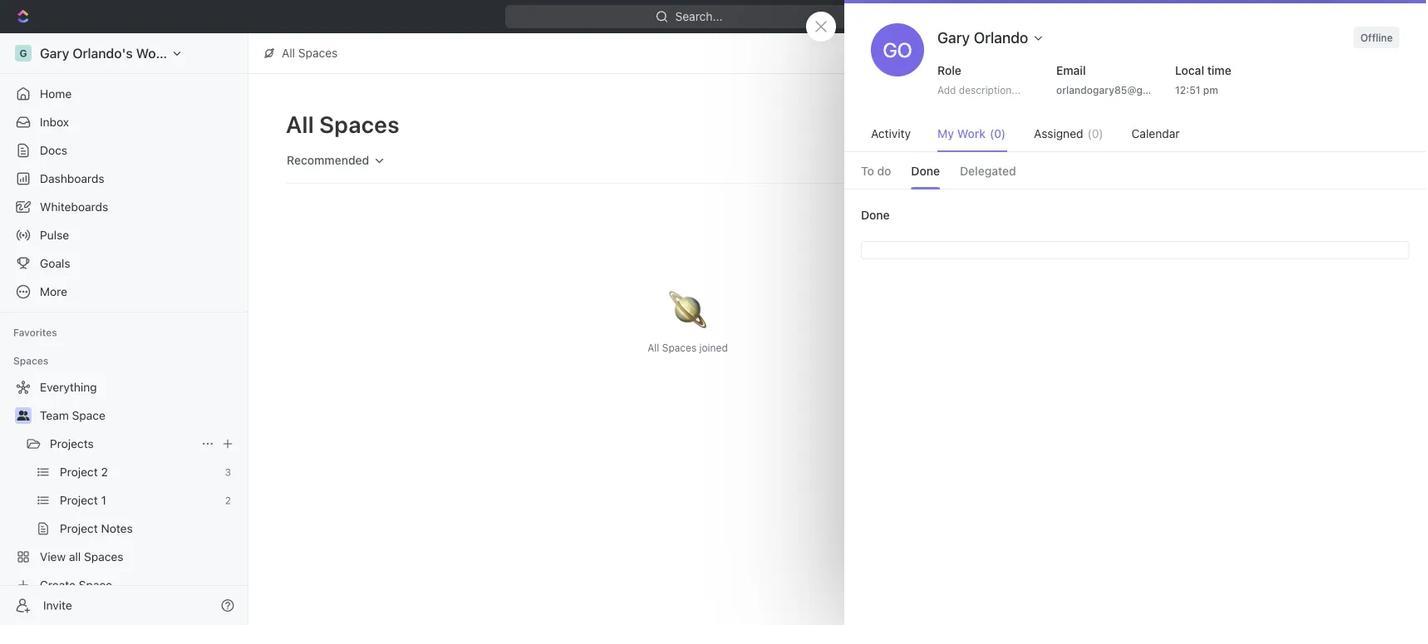 Task type: locate. For each thing, give the bounding box(es) containing it.
new inside button
[[1308, 10, 1333, 23]]

add
[[938, 84, 957, 96]]

pulse link
[[7, 222, 241, 249]]

new
[[1308, 10, 1333, 23], [1019, 118, 1043, 131]]

(0)
[[990, 127, 1006, 141], [1088, 127, 1104, 141]]

tab list containing to do
[[845, 152, 1427, 189]]

project left 1 at the left of the page
[[60, 493, 98, 507]]

1 vertical spatial new
[[1019, 118, 1043, 131]]

more button
[[7, 279, 241, 305]]

all spaces
[[282, 46, 338, 60], [286, 110, 400, 138]]

2 vertical spatial project
[[60, 522, 98, 535]]

favorites
[[13, 327, 57, 338]]

0 horizontal spatial 2
[[101, 465, 108, 479]]

1 vertical spatial project
[[60, 493, 98, 507]]

team right user group icon
[[40, 409, 69, 422]]

1 horizontal spatial 2
[[225, 495, 231, 506]]

0 horizontal spatial (0)
[[990, 127, 1006, 141]]

my work (0)
[[938, 127, 1006, 141]]

pulse
[[40, 228, 69, 242]]

0 horizontal spatial team space
[[40, 409, 105, 422]]

delegated
[[960, 164, 1017, 178]]

gary up the role
[[938, 28, 970, 46]]

team space
[[1170, 183, 1237, 197], [40, 409, 105, 422]]

0 vertical spatial team space
[[1170, 183, 1237, 197]]

0 vertical spatial all spaces
[[282, 46, 338, 60]]

gary for gary orlando's workspace
[[40, 45, 69, 61]]

2 project from the top
[[60, 493, 98, 507]]

time
[[1208, 64, 1232, 77]]

dashboards link
[[7, 165, 241, 192]]

create space
[[40, 578, 112, 592]]

whiteboards
[[40, 200, 108, 214]]

1 horizontal spatial (0)
[[1088, 127, 1104, 141]]

team space down the in
[[1170, 183, 1237, 197]]

1 horizontal spatial new
[[1308, 10, 1333, 23]]

team space up projects
[[40, 409, 105, 422]]

1 vertical spatial done
[[861, 208, 890, 222]]

gary orlando button
[[931, 23, 1052, 52], [931, 23, 1052, 52]]

⌘k
[[848, 10, 866, 23]]

project up view all spaces
[[60, 522, 98, 535]]

dashboards
[[40, 172, 104, 185]]

new inside button
[[1019, 118, 1043, 131]]

1 horizontal spatial done
[[912, 164, 940, 178]]

1 horizontal spatial team
[[1170, 183, 1199, 197]]

gary inside sidebar navigation
[[40, 45, 69, 61]]

delegated button
[[960, 154, 1017, 189]]

local
[[1176, 64, 1205, 77]]

recommended button
[[279, 146, 394, 175]]

do
[[878, 164, 892, 178]]

work
[[958, 127, 986, 141]]

gary
[[938, 28, 970, 46], [40, 45, 69, 61]]

joined
[[700, 342, 728, 353]]

team right user group image
[[1170, 183, 1199, 197]]

space
[[1046, 118, 1080, 131], [1202, 183, 1237, 197], [72, 409, 105, 422], [79, 578, 112, 592]]

project up "project 1"
[[60, 465, 98, 479]]

1 vertical spatial team
[[40, 409, 69, 422]]

1 project from the top
[[60, 465, 98, 479]]

0 vertical spatial new
[[1308, 10, 1333, 23]]

0 vertical spatial project
[[60, 465, 98, 479]]

0 horizontal spatial new
[[1019, 118, 1043, 131]]

(0) right work
[[990, 127, 1006, 141]]

1 vertical spatial team space
[[40, 409, 105, 422]]

0 horizontal spatial gary
[[40, 45, 69, 61]]

sidebar navigation
[[0, 33, 252, 625]]

upgrade link
[[1199, 5, 1278, 28]]

home
[[40, 87, 72, 101]]

1 horizontal spatial gary
[[938, 28, 970, 46]]

new space
[[1019, 118, 1080, 131]]

done
[[912, 164, 940, 178], [861, 208, 890, 222]]

inbox link
[[7, 109, 241, 136]]

done right the do
[[912, 164, 940, 178]]

gary orlando
[[938, 28, 1029, 46]]

new down description...
[[1019, 118, 1043, 131]]

tree containing everything
[[7, 374, 241, 599]]

left
[[1244, 140, 1260, 151]]

notes
[[101, 522, 133, 535]]

0 horizontal spatial team
[[40, 409, 69, 422]]

projects
[[50, 437, 94, 451]]

all
[[282, 46, 295, 60], [286, 110, 314, 138], [648, 342, 660, 353]]

view all spaces
[[40, 550, 123, 564]]

project 1
[[60, 493, 106, 507]]

my
[[938, 127, 955, 141]]

view all spaces link
[[7, 544, 238, 570]]

tree inside sidebar navigation
[[7, 374, 241, 599]]

(0) right assigned at top
[[1088, 127, 1104, 141]]

project for project 1
[[60, 493, 98, 507]]

in
[[1209, 140, 1218, 151]]

to do button
[[861, 154, 892, 189]]

3
[[225, 466, 231, 478]]

role
[[938, 64, 962, 77]]

add description... button
[[931, 80, 1041, 100]]

upgrade
[[1222, 10, 1270, 23]]

0 vertical spatial done
[[912, 164, 940, 178]]

gary right g at the top
[[40, 45, 69, 61]]

1
[[101, 493, 106, 507]]

3 project from the top
[[60, 522, 98, 535]]

whiteboards link
[[7, 194, 241, 220]]

1 vertical spatial 2
[[225, 495, 231, 506]]

2 up 1 at the left of the page
[[101, 465, 108, 479]]

project 2 link
[[60, 459, 218, 486]]

space down email
[[1046, 118, 1080, 131]]

calendar
[[1132, 127, 1180, 141]]

create
[[40, 578, 76, 592]]

more
[[40, 285, 67, 298]]

gary orlando's workspace, , element
[[15, 45, 32, 62]]

2
[[101, 465, 108, 479], [225, 495, 231, 506]]

to
[[861, 164, 874, 178]]

project for project 2
[[60, 465, 98, 479]]

done inside tab list
[[912, 164, 940, 178]]

new right upgrade
[[1308, 10, 1333, 23]]

your
[[1221, 140, 1241, 151]]

activity
[[871, 127, 911, 141]]

tree
[[7, 374, 241, 599]]

project
[[60, 465, 98, 479], [60, 493, 98, 507], [60, 522, 98, 535]]

gary orlando's workspace
[[40, 45, 205, 61]]

gary for gary orlando
[[938, 28, 970, 46]]

done down 'to do' button
[[861, 208, 890, 222]]

spaces
[[298, 46, 338, 60], [319, 110, 400, 138], [1186, 116, 1235, 134], [1139, 140, 1173, 151], [662, 342, 697, 353], [13, 355, 49, 367], [84, 550, 123, 564]]

team
[[1170, 183, 1199, 197], [40, 409, 69, 422]]

2 down 3
[[225, 495, 231, 506]]

home link
[[7, 81, 241, 107]]

tab list
[[845, 152, 1427, 189]]



Task type: describe. For each thing, give the bounding box(es) containing it.
create space link
[[7, 572, 238, 599]]

orlando
[[974, 28, 1029, 46]]

goals
[[40, 256, 70, 270]]

assigned (0)
[[1034, 127, 1104, 141]]

spaces inside "view all spaces" link
[[84, 550, 123, 564]]

1 vertical spatial all spaces
[[286, 110, 400, 138]]

everything link
[[7, 374, 238, 401]]

visible spaces spaces shown in your left sidebar.
[[1139, 116, 1300, 151]]

go
[[883, 38, 912, 62]]

email orlandogary85@gmail.com
[[1057, 64, 1187, 96]]

space up projects
[[72, 409, 105, 422]]

2 (0) from the left
[[1088, 127, 1104, 141]]

project notes
[[60, 522, 133, 535]]

1 horizontal spatial team space
[[1170, 183, 1237, 197]]

g
[[19, 47, 27, 59]]

recommended
[[287, 153, 369, 167]]

all
[[69, 550, 81, 564]]

description...
[[959, 84, 1021, 96]]

role add description...
[[938, 64, 1021, 96]]

done button
[[912, 154, 940, 189]]

workspace
[[136, 45, 205, 61]]

user group image
[[1144, 185, 1155, 194]]

pm
[[1204, 84, 1219, 96]]

visible
[[1139, 116, 1183, 134]]

orlando's
[[73, 45, 133, 61]]

1 (0) from the left
[[990, 127, 1006, 141]]

assigned
[[1034, 127, 1084, 141]]

search...
[[675, 10, 723, 23]]

project notes link
[[60, 515, 238, 542]]

new for new
[[1308, 10, 1333, 23]]

docs
[[40, 143, 67, 157]]

orlandogary85@gmail.com
[[1057, 84, 1187, 96]]

project 1 link
[[60, 487, 218, 514]]

view
[[40, 550, 66, 564]]

team space link
[[40, 402, 238, 429]]

docs link
[[7, 137, 241, 164]]

sidebar.
[[1262, 140, 1300, 151]]

projects link
[[50, 431, 195, 457]]

project for project notes
[[60, 522, 98, 535]]

12:51
[[1176, 84, 1201, 96]]

shown
[[1176, 140, 1207, 151]]

favorites button
[[7, 323, 64, 343]]

2 vertical spatial all
[[648, 342, 660, 353]]

0 vertical spatial team
[[1170, 183, 1199, 197]]

0 horizontal spatial done
[[861, 208, 890, 222]]

goals link
[[7, 250, 241, 277]]

everything
[[40, 380, 97, 394]]

new space button
[[994, 111, 1090, 138]]

space down view all spaces
[[79, 578, 112, 592]]

0 vertical spatial 2
[[101, 465, 108, 479]]

to do
[[861, 164, 892, 178]]

team space inside tree
[[40, 409, 105, 422]]

all spaces joined
[[648, 342, 728, 353]]

new button
[[1285, 3, 1343, 30]]

0 vertical spatial all
[[282, 46, 295, 60]]

inbox
[[40, 115, 69, 129]]

space down the in
[[1202, 183, 1237, 197]]

team inside sidebar navigation
[[40, 409, 69, 422]]

project 2
[[60, 465, 108, 479]]

new for new space
[[1019, 118, 1043, 131]]

offline
[[1361, 32, 1393, 43]]

local time 12:51 pm
[[1176, 64, 1232, 96]]

space inside button
[[1046, 118, 1080, 131]]

email
[[1057, 64, 1086, 77]]

1 vertical spatial all
[[286, 110, 314, 138]]

user group image
[[17, 411, 30, 421]]

invite
[[43, 599, 72, 612]]



Task type: vqa. For each thing, say whether or not it's contained in the screenshot.
the New related to New Space
yes



